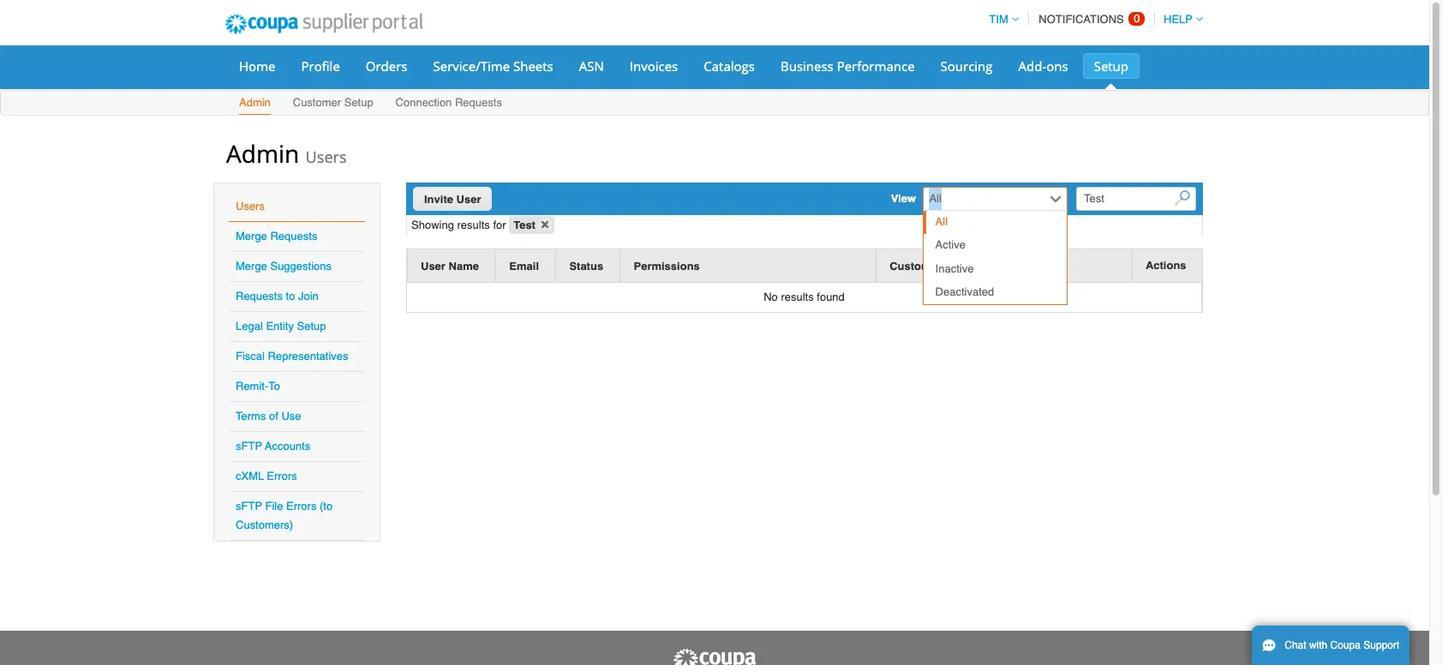 Task type: describe. For each thing, give the bounding box(es) containing it.
showing results for
[[412, 219, 509, 231]]

1 vertical spatial setup
[[344, 96, 374, 109]]

profile
[[301, 57, 340, 75]]

0 vertical spatial errors
[[267, 470, 297, 483]]

all
[[936, 215, 948, 228]]

coupa
[[1331, 640, 1361, 652]]

showing
[[412, 219, 454, 231]]

ons
[[1047, 57, 1069, 75]]

to
[[286, 290, 295, 303]]

service/time sheets
[[433, 57, 554, 75]]

inactive option
[[924, 258, 1068, 281]]

invoices link
[[619, 53, 690, 79]]

name
[[449, 259, 479, 272]]

chat with coupa support
[[1285, 640, 1400, 652]]

no results found
[[764, 290, 845, 303]]

merge suggestions
[[236, 260, 332, 273]]

fiscal
[[236, 350, 265, 363]]

sftp accounts link
[[236, 440, 311, 453]]

users inside the admin users
[[306, 147, 347, 167]]

legal entity setup
[[236, 320, 326, 333]]

invoices
[[630, 57, 678, 75]]

sheets
[[514, 57, 554, 75]]

customer for customer access
[[890, 259, 942, 272]]

of
[[269, 410, 279, 423]]

terms of use link
[[236, 410, 301, 423]]

suggestions
[[270, 260, 332, 273]]

use
[[282, 410, 301, 423]]

add-
[[1019, 57, 1047, 75]]

home link
[[228, 53, 287, 79]]

admin link
[[238, 93, 272, 115]]

cxml errors
[[236, 470, 297, 483]]

deactivated option
[[924, 281, 1068, 304]]

remit-to link
[[236, 380, 280, 393]]

no results found alert
[[407, 283, 1203, 312]]

status
[[570, 259, 604, 272]]

requests for connection requests
[[455, 96, 502, 109]]

cxml
[[236, 470, 264, 483]]

admin users
[[226, 137, 347, 170]]

business performance
[[781, 57, 915, 75]]

permissions button
[[634, 257, 700, 275]]

join
[[298, 290, 319, 303]]

customer setup
[[293, 96, 374, 109]]

0 horizontal spatial users
[[236, 200, 265, 213]]

results for no
[[781, 290, 814, 303]]

merge requests
[[236, 230, 318, 243]]

(to
[[320, 500, 333, 513]]

terms of use
[[236, 410, 301, 423]]

active option
[[924, 234, 1068, 258]]

navigation containing notifications 0
[[982, 3, 1204, 36]]

view
[[891, 192, 917, 205]]

user name
[[421, 259, 479, 272]]

inactive
[[936, 262, 974, 275]]

admin for admin users
[[226, 137, 299, 170]]

sftp accounts
[[236, 440, 311, 453]]

email
[[510, 259, 539, 272]]

all option
[[924, 211, 1068, 234]]

customer access button
[[890, 257, 984, 275]]

to
[[269, 380, 280, 393]]

remit-to
[[236, 380, 280, 393]]

connection requests
[[396, 96, 502, 109]]

customer access
[[890, 259, 984, 272]]

no
[[764, 290, 778, 303]]

invite user link
[[413, 187, 493, 211]]

0
[[1134, 12, 1141, 25]]

legal
[[236, 320, 263, 333]]

requests for merge requests
[[270, 230, 318, 243]]

status button
[[570, 257, 604, 275]]

customers)
[[236, 519, 293, 532]]

2 vertical spatial requests
[[236, 290, 283, 303]]

admin for admin
[[239, 96, 271, 109]]



Task type: locate. For each thing, give the bounding box(es) containing it.
connection requests link
[[395, 93, 503, 115]]

1 vertical spatial users
[[236, 200, 265, 213]]

setup down the join
[[297, 320, 326, 333]]

merge
[[236, 230, 267, 243], [236, 260, 267, 273]]

2 merge from the top
[[236, 260, 267, 273]]

remit-
[[236, 380, 269, 393]]

notifications
[[1039, 13, 1125, 26]]

business performance link
[[770, 53, 926, 79]]

merge down merge requests
[[236, 260, 267, 273]]

file
[[265, 500, 283, 513]]

0 vertical spatial user
[[457, 193, 481, 206]]

with
[[1310, 640, 1328, 652]]

view list box
[[924, 210, 1068, 305]]

active
[[936, 239, 966, 252]]

requests to join link
[[236, 290, 319, 303]]

1 horizontal spatial setup
[[344, 96, 374, 109]]

business
[[781, 57, 834, 75]]

representatives
[[268, 350, 349, 363]]

results left for
[[457, 219, 490, 231]]

user up showing results for at the left
[[457, 193, 481, 206]]

setup link
[[1083, 53, 1140, 79]]

sftp file errors (to customers) link
[[236, 500, 333, 532]]

catalogs
[[704, 57, 755, 75]]

1 vertical spatial coupa supplier portal image
[[672, 648, 758, 665]]

0 horizontal spatial coupa supplier portal image
[[213, 3, 434, 45]]

customer inside button
[[890, 259, 942, 272]]

tim
[[990, 13, 1009, 26]]

0 vertical spatial merge
[[236, 230, 267, 243]]

0 vertical spatial admin
[[239, 96, 271, 109]]

permissions
[[634, 259, 700, 272]]

results inside no results found alert
[[781, 290, 814, 303]]

terms
[[236, 410, 266, 423]]

notifications 0
[[1039, 12, 1141, 26]]

help
[[1164, 13, 1193, 26]]

customer
[[293, 96, 341, 109], [890, 259, 942, 272]]

View text field
[[925, 188, 1046, 210]]

fiscal representatives
[[236, 350, 349, 363]]

asn
[[579, 57, 604, 75]]

setup down notifications 0
[[1095, 57, 1129, 75]]

support
[[1364, 640, 1400, 652]]

sftp for sftp accounts
[[236, 440, 262, 453]]

user inside invite user link
[[457, 193, 481, 206]]

users down customer setup link
[[306, 147, 347, 167]]

2 horizontal spatial setup
[[1095, 57, 1129, 75]]

requests inside "link"
[[455, 96, 502, 109]]

test
[[514, 219, 536, 231]]

profile link
[[290, 53, 351, 79]]

requests left the to
[[236, 290, 283, 303]]

invite user
[[424, 193, 481, 206]]

add-ons link
[[1008, 53, 1080, 79]]

customer down profile 'link'
[[293, 96, 341, 109]]

2 sftp from the top
[[236, 500, 262, 513]]

sourcing link
[[930, 53, 1004, 79]]

customer for customer setup
[[293, 96, 341, 109]]

asn link
[[568, 53, 615, 79]]

0 horizontal spatial results
[[457, 219, 490, 231]]

email button
[[510, 257, 539, 275]]

0 vertical spatial requests
[[455, 96, 502, 109]]

admin inside admin link
[[239, 96, 271, 109]]

cxml errors link
[[236, 470, 297, 483]]

orders
[[366, 57, 408, 75]]

sftp up cxml
[[236, 440, 262, 453]]

users
[[306, 147, 347, 167], [236, 200, 265, 213]]

0 horizontal spatial customer
[[293, 96, 341, 109]]

0 vertical spatial setup
[[1095, 57, 1129, 75]]

requests up suggestions
[[270, 230, 318, 243]]

errors inside sftp file errors (to customers)
[[286, 500, 317, 513]]

1 vertical spatial requests
[[270, 230, 318, 243]]

coupa supplier portal image
[[213, 3, 434, 45], [672, 648, 758, 665]]

deactivated
[[936, 285, 995, 298]]

merge for merge requests
[[236, 230, 267, 243]]

navigation
[[982, 3, 1204, 36]]

setup
[[1095, 57, 1129, 75], [344, 96, 374, 109], [297, 320, 326, 333]]

errors down accounts
[[267, 470, 297, 483]]

1 vertical spatial customer
[[890, 259, 942, 272]]

service/time sheets link
[[422, 53, 565, 79]]

1 horizontal spatial customer
[[890, 259, 942, 272]]

performance
[[837, 57, 915, 75]]

1 vertical spatial errors
[[286, 500, 317, 513]]

sftp up the customers)
[[236, 500, 262, 513]]

clear filter image
[[537, 217, 553, 232]]

0 horizontal spatial user
[[421, 259, 446, 272]]

requests down service/time
[[455, 96, 502, 109]]

chat with coupa support button
[[1253, 626, 1411, 665]]

users link
[[236, 200, 265, 213]]

sftp file errors (to customers)
[[236, 500, 333, 532]]

0 horizontal spatial setup
[[297, 320, 326, 333]]

admin down admin link
[[226, 137, 299, 170]]

2 vertical spatial setup
[[297, 320, 326, 333]]

access
[[945, 259, 984, 272]]

tim link
[[982, 13, 1019, 26]]

1 horizontal spatial coupa supplier portal image
[[672, 648, 758, 665]]

1 sftp from the top
[[236, 440, 262, 453]]

setup down orders link
[[344, 96, 374, 109]]

fiscal representatives link
[[236, 350, 349, 363]]

user left name
[[421, 259, 446, 272]]

home
[[239, 57, 276, 75]]

sftp for sftp file errors (to customers)
[[236, 500, 262, 513]]

requests
[[455, 96, 502, 109], [270, 230, 318, 243], [236, 290, 283, 303]]

sourcing
[[941, 57, 993, 75]]

sftp inside sftp file errors (to customers)
[[236, 500, 262, 513]]

admin
[[239, 96, 271, 109], [226, 137, 299, 170]]

1 horizontal spatial users
[[306, 147, 347, 167]]

1 horizontal spatial user
[[457, 193, 481, 206]]

1 vertical spatial sftp
[[236, 500, 262, 513]]

errors
[[267, 470, 297, 483], [286, 500, 317, 513]]

chat
[[1285, 640, 1307, 652]]

1 vertical spatial user
[[421, 259, 446, 272]]

errors left the (to
[[286, 500, 317, 513]]

results right no
[[781, 290, 814, 303]]

1 merge from the top
[[236, 230, 267, 243]]

actions
[[1146, 259, 1187, 271]]

accounts
[[265, 440, 311, 453]]

customer setup link
[[292, 93, 374, 115]]

entity
[[266, 320, 294, 333]]

0 vertical spatial users
[[306, 147, 347, 167]]

0 vertical spatial sftp
[[236, 440, 262, 453]]

invite
[[424, 193, 454, 206]]

1 vertical spatial admin
[[226, 137, 299, 170]]

user inside user name button
[[421, 259, 446, 272]]

help link
[[1157, 13, 1204, 26]]

admin down home
[[239, 96, 271, 109]]

merge down users link
[[236, 230, 267, 243]]

customer down active
[[890, 259, 942, 272]]

1 vertical spatial merge
[[236, 260, 267, 273]]

legal entity setup link
[[236, 320, 326, 333]]

0 vertical spatial results
[[457, 219, 490, 231]]

merge for merge suggestions
[[236, 260, 267, 273]]

0 vertical spatial customer
[[293, 96, 341, 109]]

found
[[817, 290, 845, 303]]

add-ons
[[1019, 57, 1069, 75]]

catalogs link
[[693, 53, 766, 79]]

users up merge requests link
[[236, 200, 265, 213]]

Search text field
[[1077, 187, 1197, 211]]

orders link
[[355, 53, 419, 79]]

results for showing
[[457, 219, 490, 231]]

service/time
[[433, 57, 510, 75]]

results
[[457, 219, 490, 231], [781, 290, 814, 303]]

requests to join
[[236, 290, 319, 303]]

0 vertical spatial coupa supplier portal image
[[213, 3, 434, 45]]

1 horizontal spatial results
[[781, 290, 814, 303]]

1 vertical spatial results
[[781, 290, 814, 303]]

for
[[493, 219, 506, 231]]

search image
[[1176, 191, 1191, 206]]

connection
[[396, 96, 452, 109]]

user name button
[[421, 257, 479, 275]]

merge suggestions link
[[236, 260, 332, 273]]



Task type: vqa. For each thing, say whether or not it's contained in the screenshot.
Tim link
yes



